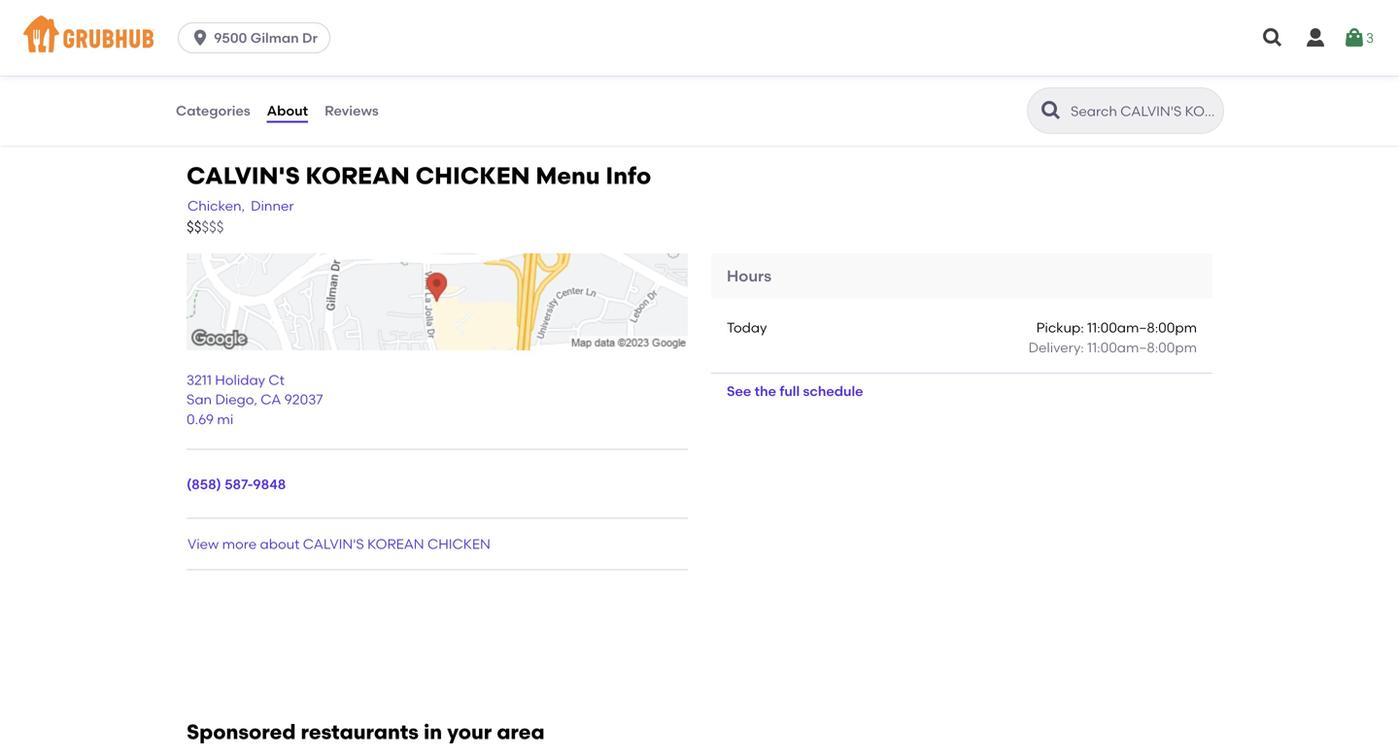 Task type: vqa. For each thing, say whether or not it's contained in the screenshot.
the
yes



Task type: describe. For each thing, give the bounding box(es) containing it.
0 horizontal spatial calvin's
[[187, 162, 300, 190]]

9500 gilman dr button
[[178, 22, 338, 53]]

diego
[[215, 392, 254, 408]]

3211
[[187, 372, 212, 389]]

ct
[[268, 372, 285, 389]]

pickup:
[[1036, 320, 1084, 336]]

2 11:00am–8:00pm from the top
[[1087, 339, 1197, 356]]

3 button
[[1343, 20, 1374, 55]]

(858) 587-9848
[[187, 477, 286, 493]]

calvin's korean chicken menu info
[[187, 162, 651, 190]]

hours
[[727, 267, 771, 286]]

sponsored restaurants in your area
[[187, 720, 545, 745]]

area
[[497, 720, 545, 745]]

1 horizontal spatial svg image
[[1261, 26, 1284, 50]]

full
[[780, 383, 800, 400]]

1 vertical spatial calvin's
[[303, 536, 364, 553]]

see the full schedule button
[[711, 374, 879, 409]]

categories button
[[175, 76, 251, 146]]

about
[[267, 102, 308, 119]]

view
[[188, 536, 219, 553]]

reviews button
[[324, 76, 380, 146]]

search icon image
[[1040, 99, 1063, 122]]

$$$$$
[[187, 218, 224, 236]]

schedule
[[803, 383, 863, 400]]

about
[[260, 536, 300, 553]]

1 vertical spatial korean
[[367, 536, 424, 553]]

0 vertical spatial chicken
[[415, 162, 530, 190]]

ca
[[261, 392, 281, 408]]

more
[[222, 536, 257, 553]]

0 vertical spatial korean
[[306, 162, 410, 190]]

delivery:
[[1028, 339, 1084, 356]]

view more about calvin's korean chicken
[[188, 536, 490, 553]]

9848
[[253, 477, 286, 493]]

see the full schedule
[[727, 383, 863, 400]]

holiday
[[215, 372, 265, 389]]

chicken, dinner
[[188, 198, 294, 214]]

1 vertical spatial chicken
[[427, 536, 490, 553]]

(858) 587-9848 button
[[187, 475, 286, 495]]



Task type: locate. For each thing, give the bounding box(es) containing it.
chicken,
[[188, 198, 245, 214]]

587-
[[225, 477, 253, 493]]

3211 holiday ct san diego , ca 92037 0.69 mi
[[187, 372, 323, 428]]

0.69
[[187, 411, 214, 428]]

see
[[727, 383, 751, 400]]

2 horizontal spatial svg image
[[1304, 26, 1327, 50]]

chicken
[[415, 162, 530, 190], [427, 536, 490, 553]]

today
[[727, 320, 767, 336]]

92037
[[284, 392, 323, 408]]

$$
[[187, 218, 201, 236]]

svg image
[[1343, 26, 1366, 50]]

0 vertical spatial calvin's
[[187, 162, 300, 190]]

in
[[424, 720, 442, 745]]

your
[[447, 720, 492, 745]]

san
[[187, 392, 212, 408]]

9500
[[214, 30, 247, 46]]

svg image
[[1261, 26, 1284, 50], [1304, 26, 1327, 50], [191, 28, 210, 48]]

categories
[[176, 102, 250, 119]]

calvin's
[[187, 162, 300, 190], [303, 536, 364, 553]]

0 horizontal spatial svg image
[[191, 28, 210, 48]]

svg image inside '9500 gilman dr' button
[[191, 28, 210, 48]]

Search CALVIN'S KOREAN CHICKEN search field
[[1069, 102, 1217, 120]]

sponsored
[[187, 720, 296, 745]]

korean
[[306, 162, 410, 190], [367, 536, 424, 553]]

11:00am–8:00pm
[[1087, 320, 1197, 336], [1087, 339, 1197, 356]]

info
[[606, 162, 651, 190]]

dinner
[[251, 198, 294, 214]]

,
[[254, 392, 257, 408]]

about button
[[266, 76, 309, 146]]

(858)
[[187, 477, 221, 493]]

dinner button
[[250, 195, 295, 217]]

chicken, button
[[187, 195, 246, 217]]

11:00am–8:00pm right delivery:
[[1087, 339, 1197, 356]]

3
[[1366, 29, 1374, 46]]

calvin's right about
[[303, 536, 364, 553]]

11:00am–8:00pm right pickup:
[[1087, 320, 1197, 336]]

1 vertical spatial 11:00am–8:00pm
[[1087, 339, 1197, 356]]

9500 gilman dr
[[214, 30, 318, 46]]

menu
[[536, 162, 600, 190]]

calvin's up the chicken, dinner
[[187, 162, 300, 190]]

mi
[[217, 411, 233, 428]]

1 11:00am–8:00pm from the top
[[1087, 320, 1197, 336]]

pickup: 11:00am–8:00pm delivery: 11:00am–8:00pm
[[1028, 320, 1197, 356]]

the
[[755, 383, 776, 400]]

0 vertical spatial 11:00am–8:00pm
[[1087, 320, 1197, 336]]

reviews
[[325, 102, 379, 119]]

dr
[[302, 30, 318, 46]]

gilman
[[250, 30, 299, 46]]

main navigation navigation
[[0, 0, 1399, 76]]

restaurants
[[301, 720, 419, 745]]

1 horizontal spatial calvin's
[[303, 536, 364, 553]]



